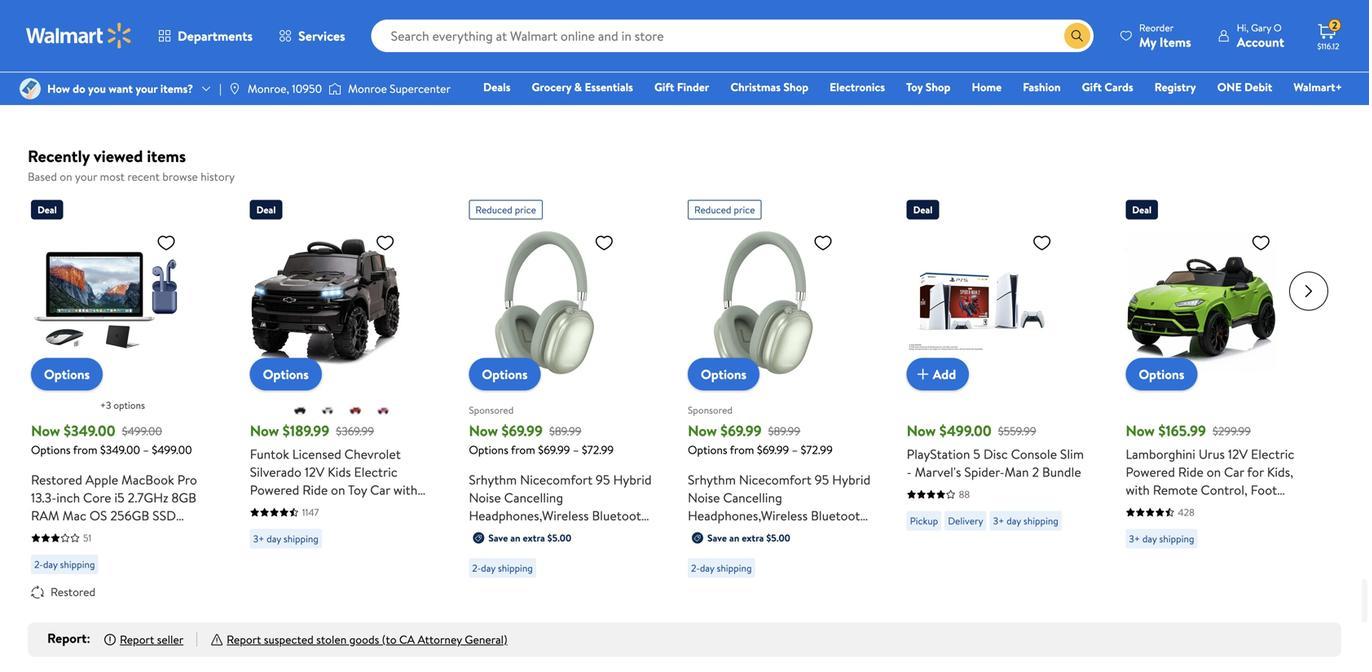 Task type: locate. For each thing, give the bounding box(es) containing it.
os up grocery
[[555, 20, 572, 38]]

2 shop from the left
[[926, 79, 951, 95]]

- left marvel's
[[907, 464, 912, 481]]

4gb right the '14"'
[[783, 20, 808, 38]]

your left most
[[75, 169, 97, 185]]

2 – from the left
[[573, 442, 579, 458]]

toy
[[906, 79, 923, 95], [348, 481, 367, 499]]

black left 1147
[[250, 517, 280, 535]]

hp for 14"
[[742, 0, 760, 2]]

product group containing restored hp chromebook 2022 latest os 11.6-inch intel celeron n3050 1.6ghz 4gb ram 16gb ssd bundle: wireless mouse, bluetooth/wireless airbuds by certified 2 day express (refurbished)
[[31, 0, 227, 109]]

0 horizontal spatial an
[[510, 532, 521, 545]]

intel inside restored hp 14a-na1047nr chromebook 14" laptop intel celeron n4500, 4gb ram, 32gb emmc (refurbished) 3+ day shipping
[[827, 2, 852, 20]]

2 horizontal spatial report
[[227, 632, 261, 648]]

0 horizontal spatial $89.99
[[549, 423, 582, 439]]

wireless left 18
[[469, 38, 516, 56]]

2022 inside restored hp chromebook 2022 latest os 11.6-inch intel celeron n3050 1.6ghz 4gb ram 16gb ssd bundle: wireless mouse, bluetooth/wireless airbuds by certified 2 day express (refurbished)
[[183, 0, 212, 2]]

black
[[250, 517, 280, 535], [77, 525, 107, 543]]

1 add to favorites list, srhythm nicecomfort 95 hybrid noise cancelling headphones,wireless bluetooth headset with transparency mode,hd sound image from the left
[[594, 233, 614, 253]]

acer
[[529, 0, 556, 2], [907, 0, 934, 2], [1126, 0, 1153, 2]]

product group containing asus chromebook c202sa-ys02, 1.60 ghz intel celeron, 4gb ddr3 ram, 16gb ssd hard drive, chrome, 11" screen (grade b used)
[[250, 0, 446, 94]]

$5.00
[[547, 532, 572, 545], [766, 532, 791, 545]]

player,
[[392, 499, 430, 517]]

emmc inside restored hp 14a-na1047nr chromebook 14" laptop intel celeron n4500, 4gb ram, 32gb emmc (refurbished) 3+ day shipping
[[688, 38, 726, 56]]

1 horizontal spatial from
[[511, 442, 535, 458]]

mouse, up items?
[[153, 38, 194, 56]]

14"
[[765, 2, 782, 20]]

2 left grocery
[[523, 74, 530, 91]]

1 horizontal spatial gift
[[1082, 79, 1102, 95]]

0 horizontal spatial 12v
[[305, 464, 325, 481]]

add to favorites list, srhythm nicecomfort 95 hybrid noise cancelling headphones,wireless bluetooth headset with transparency mode,hd sound image
[[594, 233, 614, 253], [813, 233, 833, 253]]

1 horizontal spatial extra
[[742, 532, 764, 545]]

options
[[114, 399, 145, 413]]

your right want
[[136, 81, 158, 97]]

1 $5.00 from the left
[[547, 532, 572, 545]]

electric up music
[[354, 464, 398, 481]]

715
[[1014, 0, 1032, 2]]

wireless right 15 at the top of page
[[103, 38, 150, 56]]

monroe,
[[248, 81, 289, 97]]

 image for monroe supercenter
[[329, 81, 342, 97]]

& right grocery
[[574, 79, 582, 95]]

hybrid
[[613, 471, 652, 489], [832, 471, 871, 489]]

2 acer from the left
[[907, 0, 934, 2]]

shop right christmas
[[784, 79, 809, 95]]

product group containing now $189.99
[[250, 194, 433, 604]]

1 horizontal spatial headset
[[688, 525, 735, 543]]

now inside now $499.00 $559.99 playstation 5 disc console slim - marvel's spider-man 2 bundle
[[907, 421, 936, 442]]

inch right ddr3
[[469, 2, 493, 20]]

on up player
[[1207, 464, 1221, 481]]

11.6-
[[642, 0, 665, 2], [90, 2, 113, 20]]

0 horizontal spatial 16gb
[[176, 20, 205, 38]]

4gb inside "restored | acer chromebook | 11.6- inch | 4gb ram 16gb | intel celeron | 2022 os | bundle: wireless mouse, bluetooth/wireless airbuds by certified 2 day express"
[[501, 2, 527, 20]]

0 horizontal spatial on
[[60, 169, 72, 185]]

n4500,
[[736, 20, 780, 38]]

(refurbished) down 15 at the top of page
[[31, 91, 108, 109]]

ram inside restored hp chromebook 2022 latest os 11.6-inch intel celeron n3050 1.6ghz 4gb ram 16gb ssd bundle: wireless mouse, bluetooth/wireless airbuds by certified 2 day express (refurbished)
[[144, 20, 173, 38]]

1 horizontal spatial $72.99
[[801, 442, 833, 458]]

3 now from the left
[[469, 421, 498, 442]]

8gb up search icon
[[1048, 2, 1073, 20]]

1 32gb from the left
[[846, 20, 878, 38]]

console
[[1011, 446, 1057, 464]]

by inside "restored | acer chromebook | 11.6- inch | 4gb ram 16gb | intel celeron | 2022 os | bundle: wireless mouse, bluetooth/wireless airbuds by certified 2 day express"
[[626, 56, 640, 74]]

suspected
[[264, 632, 314, 648]]

16gb inside the asus chromebook c202sa-ys02, 1.60 ghz intel celeron, 4gb ddr3 ram, 16gb ssd hard drive, chrome, 11" screen (grade b used)
[[285, 20, 314, 38]]

sponsored now $69.99 $89.99 options from $69.99 – $72.99
[[469, 404, 614, 458], [688, 404, 833, 458]]

ride up 1147
[[303, 481, 328, 499]]

0 horizontal spatial srhythm
[[469, 471, 517, 489]]

reorder
[[1139, 21, 1174, 35]]

report
[[47, 630, 87, 648], [120, 632, 154, 648], [227, 632, 261, 648]]

$89.99
[[549, 423, 582, 439], [768, 423, 801, 439]]

0 horizontal spatial $5.00
[[547, 532, 572, 545]]

1 reduced price from the left
[[475, 203, 536, 217]]

0 horizontal spatial report
[[47, 630, 87, 648]]

0 horizontal spatial transparency
[[546, 525, 620, 543]]

1 options link from the left
[[31, 358, 103, 391]]

511
[[1260, 0, 1275, 2]]

3+ day shipping down 23
[[1129, 71, 1195, 85]]

1 horizontal spatial hybrid
[[832, 471, 871, 489]]

mouse, inside "restored | acer chromebook | 11.6- inch | 4gb ram 16gb | intel celeron | 2022 os | bundle: wireless mouse, bluetooth/wireless airbuds by certified 2 day express"
[[519, 38, 559, 56]]

restored hp chromebook 2022 latest os 11.6-inch intel celeron n3050 1.6ghz 4gb ram 16gb ssd bundle: wireless mouse, bluetooth/wireless airbuds by certified 2 day express (refurbished)
[[31, 0, 213, 109]]

1 horizontal spatial save an extra $5.00
[[707, 532, 791, 545]]

2.30ghz
[[996, 2, 1045, 20]]

black image
[[293, 404, 306, 417]]

2 nicecomfort from the left
[[739, 471, 812, 489]]

ram, inside restored hp 14a-na1047nr chromebook 14" laptop intel celeron n4500, 4gb ram, 32gb emmc (refurbished) 3+ day shipping
[[812, 20, 843, 38]]

0 horizontal spatial add to favorites list, srhythm nicecomfort 95 hybrid noise cancelling headphones,wireless bluetooth headset with transparency mode,hd sound image
[[594, 233, 614, 253]]

intel up services
[[303, 2, 328, 20]]

with inside now $189.99 $369.99 funtok licensed chevrolet silverado 12v kids electric powered ride on toy car with remote control & music player, black
[[393, 481, 418, 499]]

acer inside acer chromebook spin 511 r752tn-c2j5 11.6" touch 4gb 32gb emmc celeron® n4000 1.1ghz chromeos, black (used - good)
[[1126, 0, 1153, 2]]

2 save from the left
[[707, 532, 727, 545]]

1 horizontal spatial mode,hd
[[688, 543, 743, 561]]

bundle: left 51 at the bottom left of page
[[31, 525, 73, 543]]

1 horizontal spatial airbuds
[[142, 56, 185, 74]]

extra for third options link from the left
[[523, 532, 545, 545]]

1 $89.99 from the left
[[549, 423, 582, 439]]

1 horizontal spatial 8gb
[[1048, 2, 1073, 20]]

ssd right 256gb
[[153, 507, 176, 525]]

and inside acer chromebook 715 15.6" intel pentium 4417u 2.30ghz 8gb ram 32gb flash chrome os (scratch and dent refurbished) 3+ day shipping
[[958, 38, 978, 56]]

1 hybrid from the left
[[613, 471, 652, 489]]

0 horizontal spatial save an extra $5.00
[[489, 532, 572, 545]]

bundle: up do
[[58, 38, 100, 56]]

0 vertical spatial -
[[1303, 38, 1308, 56]]

ram, down 'na1047nr'
[[812, 20, 843, 38]]

now
[[31, 421, 60, 442], [250, 421, 279, 442], [469, 421, 498, 442], [688, 421, 717, 442], [907, 421, 936, 442], [1126, 421, 1155, 442]]

2 horizontal spatial 32gb
[[1126, 20, 1158, 38]]

1 horizontal spatial reduced price
[[694, 203, 755, 217]]

chromebook inside "restored | acer chromebook | 11.6- inch | 4gb ram 16gb | intel celeron | 2022 os | bundle: wireless mouse, bluetooth/wireless airbuds by certified 2 day express"
[[559, 0, 633, 2]]

& left music
[[345, 499, 353, 517]]

 image right 10950
[[329, 81, 342, 97]]

walmart image
[[26, 23, 132, 49]]

2-
[[472, 71, 481, 85], [34, 558, 43, 572], [472, 562, 481, 576], [691, 562, 700, 576]]

2 srhythm nicecomfort 95 hybrid noise cancelling headphones,wireless bluetooth headset with transparency mode,hd sound image from the left
[[688, 226, 840, 378]]

0 horizontal spatial ram,
[[250, 20, 282, 38]]

airbuds down mac
[[31, 561, 74, 579]]

intel right laptop
[[827, 2, 852, 20]]

report for report seller
[[120, 632, 154, 648]]

intel
[[1063, 0, 1088, 2], [139, 2, 165, 20], [303, 2, 328, 20], [600, 2, 625, 20], [827, 2, 852, 20]]

c2j5
[[1177, 2, 1206, 20]]

restored inside restored hp 14a-na1047nr chromebook 14" laptop intel celeron n4500, 4gb ram, 32gb emmc (refurbished) 3+ day shipping
[[688, 0, 739, 2]]

4gb inside restored hp 14a-na1047nr chromebook 14" laptop intel celeron n4500, 4gb ram, 32gb emmc (refurbished) 3+ day shipping
[[783, 20, 808, 38]]

12v inside now $189.99 $369.99 funtok licensed chevrolet silverado 12v kids electric powered ride on toy car with remote control & music player, black
[[305, 464, 325, 481]]

1 srhythm nicecomfort 95 hybrid noise cancelling headphones,wireless bluetooth headset with transparency mode,hd sound image from the left
[[469, 226, 621, 378]]

asus
[[250, 0, 282, 2]]

hp inside restored hp 14a-na1047nr chromebook 14" laptop intel celeron n4500, 4gb ram, 32gb emmc (refurbished) 3+ day shipping
[[742, 0, 760, 2]]

1 vertical spatial 8gb
[[172, 489, 197, 507]]

2 sound from the left
[[746, 543, 781, 561]]

sponsored now $69.99 $89.99 options from $69.99 – $72.99 for third options link from the left
[[469, 404, 614, 458]]

with
[[393, 481, 418, 499], [1126, 481, 1150, 499], [519, 525, 543, 543], [738, 525, 762, 543]]

32gb
[[846, 20, 878, 38], [938, 20, 970, 38], [1126, 20, 1158, 38]]

registry
[[1155, 79, 1196, 95]]

ram left 4417u
[[907, 20, 935, 38]]

8gb right 2.7ghz
[[172, 489, 197, 507]]

0 horizontal spatial &
[[345, 499, 353, 517]]

bluetooth/wireless up deals
[[469, 56, 577, 74]]

2 horizontal spatial on
[[1207, 464, 1221, 481]]

airbuds inside restored apple macbook pro 13.3-inch core i5 2.7ghz 8gb ram mac os 256gb ssd bundle: black case, wireless mouse, bluetooth/wireless airbuds by certified 2 day express (refurbished)
[[31, 561, 74, 579]]

11.6"
[[1209, 2, 1231, 20]]

2 hybrid from the left
[[832, 471, 871, 489]]

celeron up departments
[[168, 2, 213, 20]]

1 reduced from the left
[[475, 203, 513, 217]]

1 vertical spatial (refurbished)
[[31, 91, 108, 109]]

1 horizontal spatial transparency
[[765, 525, 838, 543]]

$499.00 down options
[[122, 423, 162, 439]]

0 horizontal spatial powered
[[250, 481, 299, 499]]

inch left the core
[[56, 489, 80, 507]]

0 horizontal spatial  image
[[228, 82, 241, 95]]

0 horizontal spatial inch
[[56, 489, 80, 507]]

deal for playstation 5 disc console slim - marvel's spider-man 2 bundle image
[[913, 203, 933, 217]]

2 add to favorites list, srhythm nicecomfort 95 hybrid noise cancelling headphones,wireless bluetooth headset with transparency mode,hd sound image from the left
[[813, 233, 833, 253]]

1 horizontal spatial sponsored now $69.99 $89.99 options from $69.99 – $72.99
[[688, 404, 833, 458]]

3 options link from the left
[[469, 358, 541, 391]]

pentium
[[907, 2, 954, 20]]

transparency for second options link from right
[[765, 525, 838, 543]]

- inside now $499.00 $559.99 playstation 5 disc console slim - marvel's spider-man 2 bundle
[[907, 464, 912, 481]]

good)
[[1126, 56, 1162, 74]]

celeron left n4500,
[[688, 20, 733, 38]]

acer up (scratch
[[907, 0, 934, 2]]

$349.00 up "apple"
[[100, 442, 140, 458]]

$5.00 for third options link from the left
[[547, 532, 572, 545]]

0 horizontal spatial certified
[[31, 74, 82, 91]]

1 horizontal spatial -
[[1303, 38, 1308, 56]]

on left music
[[331, 481, 345, 499]]

report :
[[47, 630, 90, 648]]

black left case,
[[77, 525, 107, 543]]

2 gift from the left
[[1082, 79, 1102, 95]]

1 transparency from the left
[[546, 525, 620, 543]]

$349.00 down +3
[[64, 421, 115, 442]]

1 vertical spatial toy
[[348, 481, 367, 499]]

drive,
[[375, 20, 408, 38]]

1 horizontal spatial celeron
[[469, 20, 514, 38]]

1 horizontal spatial save
[[707, 532, 727, 545]]

1 bluetooth from the left
[[592, 507, 648, 525]]

gift left cards
[[1082, 79, 1102, 95]]

&
[[574, 79, 582, 95], [345, 499, 353, 517]]

certified down case,
[[94, 561, 145, 579]]

bluetooth/wireless inside restored hp chromebook 2022 latest os 11.6-inch intel celeron n3050 1.6ghz 4gb ram 16gb ssd bundle: wireless mouse, bluetooth/wireless airbuds by certified 2 day express (refurbished)
[[31, 56, 139, 74]]

history
[[201, 169, 235, 185]]

ram inside "restored | acer chromebook | 11.6- inch | 4gb ram 16gb | intel celeron | 2022 os | bundle: wireless mouse, bluetooth/wireless airbuds by certified 2 day express"
[[530, 2, 559, 20]]

2 95 from the left
[[815, 471, 829, 489]]

2 horizontal spatial mouse,
[[519, 38, 559, 56]]

1 vertical spatial 2022
[[523, 20, 552, 38]]

6 now from the left
[[1126, 421, 1155, 442]]

3 – from the left
[[792, 442, 798, 458]]

and inside now $165.99 $299.99 lamborghini urus 12v electric powered ride on car for kids, with remote control, foot pedal, mp3 player and led headlights
[[1230, 499, 1250, 517]]

1 price from the left
[[515, 203, 536, 217]]

wireless down 2.7ghz
[[144, 525, 190, 543]]

gift for gift cards
[[1082, 79, 1102, 95]]

4gb inside restored hp chromebook 2022 latest os 11.6-inch intel celeron n3050 1.6ghz 4gb ram 16gb ssd bundle: wireless mouse, bluetooth/wireless airbuds by certified 2 day express (refurbished)
[[116, 20, 141, 38]]

save
[[489, 532, 508, 545], [707, 532, 727, 545]]

0 horizontal spatial day
[[95, 74, 117, 91]]

1 vertical spatial your
[[75, 169, 97, 185]]

1 horizontal spatial ram,
[[812, 20, 843, 38]]

1 deal from the left
[[37, 203, 57, 217]]

 image for monroe, 10950
[[228, 82, 241, 95]]

shop down (scratch
[[926, 79, 951, 95]]

2 up the $116.12
[[1333, 19, 1338, 32]]

os up walmart "image"
[[69, 2, 86, 20]]

by inside restored hp chromebook 2022 latest os 11.6-inch intel celeron n3050 1.6ghz 4gb ram 16gb ssd bundle: wireless mouse, bluetooth/wireless airbuds by certified 2 day express (refurbished)
[[188, 56, 202, 74]]

32gb inside acer chromebook spin 511 r752tn-c2j5 11.6" touch 4gb 32gb emmc celeron® n4000 1.1ghz chromeos, black (used - good)
[[1126, 20, 1158, 38]]

product group
[[31, 0, 227, 109], [250, 0, 446, 94], [469, 0, 665, 94], [688, 0, 884, 94], [907, 0, 1103, 94], [1126, 0, 1322, 94], [31, 194, 214, 604], [250, 194, 433, 604], [469, 194, 652, 604], [688, 194, 871, 604], [907, 194, 1090, 604], [1126, 194, 1309, 604]]

1 horizontal spatial powered
[[1126, 464, 1175, 481]]

hp up 1.6ghz
[[85, 0, 103, 2]]

bluetooth/wireless down 256gb
[[75, 543, 183, 561]]

sound for third options link from the left
[[527, 543, 562, 561]]

0 horizontal spatial srhythm nicecomfort 95 hybrid noise cancelling headphones,wireless bluetooth headset with transparency mode,hd sound
[[469, 471, 652, 561]]

2 right "how" at the top of page
[[85, 74, 92, 91]]

options link for "restored apple macbook pro 13.3-inch core i5 2.7ghz 8gb ram mac os 256gb ssd bundle: black case, wireless mouse, bluetooth/wireless airbuds by certified 2 day express (refurbished)" image
[[31, 358, 103, 391]]

2 $89.99 from the left
[[768, 423, 801, 439]]

3 deal from the left
[[913, 203, 933, 217]]

bundle: inside restored apple macbook pro 13.3-inch core i5 2.7ghz 8gb ram mac os 256gb ssd bundle: black case, wireless mouse, bluetooth/wireless airbuds by certified 2 day express (refurbished)
[[31, 525, 73, 543]]

2 extra from the left
[[742, 532, 764, 545]]

restored apple macbook pro 13.3-inch core i5 2.7ghz 8gb ram mac os 256gb ssd bundle: black case, wireless mouse, bluetooth/wireless airbuds by certified 2 day express (refurbished) image
[[31, 226, 183, 378]]

$69.99
[[502, 421, 543, 442], [721, 421, 762, 442], [538, 442, 570, 458], [757, 442, 789, 458]]

1 shop from the left
[[784, 79, 809, 95]]

screen
[[318, 38, 357, 56]]

restored up report :
[[51, 585, 95, 600]]

5 now from the left
[[907, 421, 936, 442]]

3+ down silverado at the bottom of page
[[253, 532, 264, 546]]

2 reduced from the left
[[694, 203, 732, 217]]

mouse, left 51 at the bottom left of page
[[31, 543, 72, 561]]

 image left monroe,
[[228, 82, 241, 95]]

monroe supercenter
[[348, 81, 451, 97]]

1 horizontal spatial day
[[158, 561, 180, 579]]

0 horizontal spatial celeron
[[168, 2, 213, 20]]

0 horizontal spatial 8gb
[[172, 489, 197, 507]]

celeron up deals
[[469, 20, 514, 38]]

toy down (scratch
[[906, 79, 923, 95]]

add to cart image
[[913, 365, 933, 384]]

report for report suspected stolen goods (to ca attorney general)
[[227, 632, 261, 648]]

2 inside restored apple macbook pro 13.3-inch core i5 2.7ghz 8gb ram mac os 256gb ssd bundle: black case, wireless mouse, bluetooth/wireless airbuds by certified 2 day express (refurbished)
[[148, 561, 155, 579]]

restored for restored hp 14a-na1047nr chromebook 14" laptop intel celeron n4500, 4gb ram, 32gb emmc (refurbished) 3+ day shipping
[[688, 0, 739, 2]]

remote up 428
[[1153, 481, 1198, 499]]

3+ up "toy shop" link
[[910, 50, 921, 64]]

4gb right 1.6ghz
[[116, 20, 141, 38]]

shop inside "toy shop" link
[[926, 79, 951, 95]]

1 headphones,wireless from the left
[[469, 507, 589, 525]]

car left for
[[1224, 464, 1244, 481]]

certified left grocery
[[469, 74, 520, 91]]

macbook
[[121, 471, 174, 489]]

intel right 1.6ghz
[[139, 2, 165, 20]]

now inside "now $349.00 $499.00 options from $349.00 – $499.00"
[[31, 421, 60, 442]]

4gb inside the asus chromebook c202sa-ys02, 1.60 ghz intel celeron, 4gb ddr3 ram, 16gb ssd hard drive, chrome, 11" screen (grade b used)
[[382, 2, 408, 20]]

next slide for recently viewed items list image
[[1289, 272, 1329, 311]]

by down 51 at the bottom left of page
[[77, 561, 91, 579]]

ram left mac
[[31, 507, 59, 525]]

2 horizontal spatial by
[[626, 56, 640, 74]]

2 bluetooth from the left
[[811, 507, 867, 525]]

0 horizontal spatial 11.6-
[[90, 2, 113, 20]]

attorney
[[418, 632, 462, 648]]

(refurbished) inside restored hp 14a-na1047nr chromebook 14" laptop intel celeron n4500, 4gb ram, 32gb emmc (refurbished) 3+ day shipping
[[729, 38, 806, 56]]

0 horizontal spatial gift
[[654, 79, 674, 95]]

srhythm nicecomfort 95 hybrid noise cancelling headphones,wireless bluetooth headset with transparency mode,hd sound image
[[469, 226, 621, 378], [688, 226, 840, 378]]

2022 up departments dropdown button
[[183, 0, 212, 2]]

reduced
[[475, 203, 513, 217], [694, 203, 732, 217]]

0 horizontal spatial headphones,wireless
[[469, 507, 589, 525]]

1 an from the left
[[510, 532, 521, 545]]

$116.12
[[1318, 41, 1340, 52]]

1 horizontal spatial  image
[[329, 81, 342, 97]]

ys02,
[[413, 0, 445, 2]]

4gb for celeron,
[[382, 2, 408, 20]]

1 srhythm from the left
[[469, 471, 517, 489]]

options inside "now $349.00 $499.00 options from $349.00 – $499.00"
[[31, 442, 71, 458]]

acer up 18
[[529, 0, 556, 2]]

2 an from the left
[[729, 532, 740, 545]]

mac
[[62, 507, 86, 525]]

options link
[[31, 358, 103, 391], [250, 358, 322, 391], [469, 358, 541, 391], [688, 358, 760, 391], [1126, 358, 1198, 391]]

4 now from the left
[[688, 421, 717, 442]]

chromebook inside restored hp 14a-na1047nr chromebook 14" laptop intel celeron n4500, 4gb ram, 32gb emmc (refurbished) 3+ day shipping
[[688, 2, 762, 20]]

4gb for touch
[[1271, 2, 1296, 20]]

1 from from the left
[[73, 442, 97, 458]]

add to favorites list, playstation 5 disc console slim - marvel's spider-man 2 bundle image
[[1032, 233, 1052, 253]]

 image
[[20, 78, 41, 99]]

celeron inside restored hp 14a-na1047nr chromebook 14" laptop intel celeron n4500, 4gb ram, 32gb emmc (refurbished) 3+ day shipping
[[688, 20, 733, 38]]

car left the player,
[[370, 481, 390, 499]]

5
[[973, 446, 981, 464]]

1 horizontal spatial ride
[[1178, 464, 1204, 481]]

1 horizontal spatial reduced
[[694, 203, 732, 217]]

2 options link from the left
[[250, 358, 322, 391]]

departments
[[178, 27, 253, 45]]

Search search field
[[371, 20, 1094, 52]]

mode,hd
[[469, 543, 524, 561], [688, 543, 743, 561]]

add to favorites list, lamborghini urus 12v electric powered ride on car for kids, with remote control, foot pedal, mp3 player and led headlights image
[[1251, 233, 1271, 253]]

3+ down pedal,
[[1129, 532, 1140, 546]]

3 32gb from the left
[[1126, 20, 1158, 38]]

1 95 from the left
[[596, 471, 610, 489]]

1 sound from the left
[[527, 543, 562, 561]]

2 horizontal spatial acer
[[1126, 0, 1153, 2]]

1 horizontal spatial 16gb
[[285, 20, 314, 38]]

hard
[[344, 20, 371, 38]]

32gb inside acer chromebook 715 15.6" intel pentium 4417u 2.30ghz 8gb ram 32gb flash chrome os (scratch and dent refurbished) 3+ day shipping
[[938, 20, 970, 38]]

1 horizontal spatial noise
[[688, 489, 720, 507]]

funtok licensed chevrolet silverado 12v kids electric powered ride on toy car with remote control & music player, black image
[[250, 226, 402, 378]]

bundle
[[1042, 464, 1081, 481]]

bundle: up essentials
[[581, 20, 624, 38]]

you
[[88, 81, 106, 97]]

ram, down asus
[[250, 20, 282, 38]]

95 for second options link from right
[[815, 471, 829, 489]]

1 horizontal spatial ssd
[[153, 507, 176, 525]]

1 horizontal spatial $89.99
[[768, 423, 801, 439]]

2 srhythm from the left
[[688, 471, 736, 489]]

restored right ys02,
[[469, 0, 520, 2]]

on inside recently viewed items based on your most recent browse history
[[60, 169, 72, 185]]

1 horizontal spatial and
[[1230, 499, 1250, 517]]

1 horizontal spatial nicecomfort
[[739, 471, 812, 489]]

2 save an extra $5.00 from the left
[[707, 532, 791, 545]]

intel right 15.6"
[[1063, 0, 1088, 2]]

goods
[[349, 632, 379, 648]]

now inside now $189.99 $369.99 funtok licensed chevrolet silverado 12v kids electric powered ride on toy car with remote control & music player, black
[[250, 421, 279, 442]]

1 horizontal spatial report
[[120, 632, 154, 648]]

pro
[[177, 471, 197, 489]]

5 options link from the left
[[1126, 358, 1198, 391]]

0 horizontal spatial ride
[[303, 481, 328, 499]]

(refurbished) inside restored apple macbook pro 13.3-inch core i5 2.7ghz 8gb ram mac os 256gb ssd bundle: black case, wireless mouse, bluetooth/wireless airbuds by certified 2 day express (refurbished)
[[77, 579, 154, 597]]

2 price from the left
[[734, 203, 755, 217]]

shop inside christmas shop link
[[784, 79, 809, 95]]

options link for funtok licensed chevrolet silverado 12v kids electric powered ride on toy car with remote control & music player, black image
[[250, 358, 322, 391]]

ssd right '11"'
[[317, 20, 341, 38]]

1 nicecomfort from the left
[[520, 471, 593, 489]]

4gb inside acer chromebook spin 511 r752tn-c2j5 11.6" touch 4gb 32gb emmc celeron® n4000 1.1ghz chromeos, black (used - good)
[[1271, 2, 1296, 20]]

restored inside restored hp chromebook 2022 latest os 11.6-inch intel celeron n3050 1.6ghz 4gb ram 16gb ssd bundle: wireless mouse, bluetooth/wireless airbuds by certified 2 day express (refurbished)
[[31, 0, 82, 2]]

airbuds up items?
[[142, 56, 185, 74]]

ssd inside the asus chromebook c202sa-ys02, 1.60 ghz intel celeron, 4gb ddr3 ram, 16gb ssd hard drive, chrome, 11" screen (grade b used)
[[317, 20, 341, 38]]

and left dent
[[958, 38, 978, 56]]

1 horizontal spatial express
[[120, 74, 163, 91]]

2 sponsored now $69.99 $89.99 options from $69.99 – $72.99 from the left
[[688, 404, 833, 458]]

srhythm for third options link from the left
[[469, 471, 517, 489]]

emmc up "finder"
[[688, 38, 726, 56]]

reduced for srhythm nicecomfort 95 hybrid noise cancelling headphones,wireless bluetooth headset with transparency mode,hd sound image related to third options link from the left
[[475, 203, 513, 217]]

$5.00 for second options link from right
[[766, 532, 791, 545]]

reduced for srhythm nicecomfort 95 hybrid noise cancelling headphones,wireless bluetooth headset with transparency mode,hd sound image associated with second options link from right
[[694, 203, 732, 217]]

and left led
[[1230, 499, 1250, 517]]

$89.99 for second options link from right
[[768, 423, 801, 439]]

2 ram, from the left
[[812, 20, 843, 38]]

ram left departments
[[144, 20, 173, 38]]

2 $5.00 from the left
[[766, 532, 791, 545]]

12v
[[1228, 446, 1248, 464], [305, 464, 325, 481]]

1 now from the left
[[31, 421, 60, 442]]

restored inside restored apple macbook pro 13.3-inch core i5 2.7ghz 8gb ram mac os 256gb ssd bundle: black case, wireless mouse, bluetooth/wireless airbuds by certified 2 day express (refurbished)
[[31, 471, 82, 489]]

0 horizontal spatial express
[[31, 579, 74, 597]]

powered up pedal,
[[1126, 464, 1175, 481]]

(refurbished) down case,
[[77, 579, 154, 597]]

an for second options link from right
[[729, 532, 740, 545]]

acer up reorder
[[1126, 0, 1153, 2]]

bluetooth/wireless up do
[[31, 56, 139, 74]]

celeron inside restored hp chromebook 2022 latest os 11.6-inch intel celeron n3050 1.6ghz 4gb ram 16gb ssd bundle: wireless mouse, bluetooth/wireless airbuds by certified 2 day express (refurbished)
[[168, 2, 213, 20]]

based
[[28, 169, 57, 185]]

nicecomfort for second options link from right
[[739, 471, 812, 489]]

0 horizontal spatial price
[[515, 203, 536, 217]]

2 deal from the left
[[256, 203, 276, 217]]

0 horizontal spatial sound
[[527, 543, 562, 561]]

1 horizontal spatial by
[[188, 56, 202, 74]]

2 transparency from the left
[[765, 525, 838, 543]]

(scratch
[[907, 38, 954, 56]]

1 extra from the left
[[523, 532, 545, 545]]

chromebook inside the asus chromebook c202sa-ys02, 1.60 ghz intel celeron, 4gb ddr3 ram, 16gb ssd hard drive, chrome, 11" screen (grade b used)
[[285, 0, 359, 2]]

on down recently
[[60, 169, 72, 185]]

16gb
[[562, 2, 591, 20], [176, 20, 205, 38], [285, 20, 314, 38]]

1 horizontal spatial mouse,
[[153, 38, 194, 56]]

2 now from the left
[[250, 421, 279, 442]]

2 down 256gb
[[148, 561, 155, 579]]

how
[[47, 81, 70, 97]]

inch inside restored hp chromebook 2022 latest os 11.6-inch intel celeron n3050 1.6ghz 4gb ram 16gb ssd bundle: wireless mouse, bluetooth/wireless airbuds by certified 2 day express (refurbished)
[[113, 2, 136, 20]]

2 horizontal spatial ssd
[[317, 20, 341, 38]]

ram,
[[250, 20, 282, 38], [812, 20, 843, 38]]

day inside restored hp chromebook 2022 latest os 11.6-inch intel celeron n3050 1.6ghz 4gb ram 16gb ssd bundle: wireless mouse, bluetooth/wireless airbuds by certified 2 day express (refurbished)
[[95, 74, 117, 91]]

0 horizontal spatial headset
[[469, 525, 516, 543]]

15
[[83, 44, 92, 58]]

acer inside acer chromebook 715 15.6" intel pentium 4417u 2.30ghz 8gb ram 32gb flash chrome os (scratch and dent refurbished) 3+ day shipping
[[907, 0, 934, 2]]

18
[[521, 44, 530, 58]]

 image
[[329, 81, 342, 97], [228, 82, 241, 95]]

now for $189.99
[[250, 421, 279, 442]]

slim
[[1060, 446, 1084, 464]]

– for third options link from the left
[[573, 442, 579, 458]]

3+ down 1.1ghz
[[1129, 71, 1140, 85]]

8gb inside restored apple macbook pro 13.3-inch core i5 2.7ghz 8gb ram mac os 256gb ssd bundle: black case, wireless mouse, bluetooth/wireless airbuds by certified 2 day express (refurbished)
[[172, 489, 197, 507]]

restored inside "restored | acer chromebook | 11.6- inch | 4gb ram 16gb | intel celeron | 2022 os | bundle: wireless mouse, bluetooth/wireless airbuds by certified 2 day express"
[[469, 0, 520, 2]]

0 horizontal spatial –
[[143, 442, 149, 458]]

$499.00 inside now $499.00 $559.99 playstation 5 disc console slim - marvel's spider-man 2 bundle
[[940, 421, 992, 442]]

0 horizontal spatial save
[[489, 532, 508, 545]]

restored for restored hp chromebook 2022 latest os 11.6-inch intel celeron n3050 1.6ghz 4gb ram 16gb ssd bundle: wireless mouse, bluetooth/wireless airbuds by certified 2 day express (refurbished)
[[31, 0, 82, 2]]

0 horizontal spatial sponsored
[[469, 404, 514, 417]]

recently
[[28, 145, 90, 168]]

1 horizontal spatial certified
[[94, 561, 145, 579]]

1 horizontal spatial –
[[573, 442, 579, 458]]

airbuds inside "restored | acer chromebook | 11.6- inch | 4gb ram 16gb | intel celeron | 2022 os | bundle: wireless mouse, bluetooth/wireless airbuds by certified 2 day express"
[[580, 56, 623, 74]]

one debit
[[1218, 79, 1273, 95]]

1 vertical spatial &
[[345, 499, 353, 517]]

1 horizontal spatial srhythm nicecomfort 95 hybrid noise cancelling headphones,wireless bluetooth headset with transparency mode,hd sound image
[[688, 226, 840, 378]]

car inside now $165.99 $299.99 lamborghini urus 12v electric powered ride on car for kids, with remote control, foot pedal, mp3 player and led headlights
[[1224, 464, 1244, 481]]

electronics
[[830, 79, 885, 95]]

deal for lamborghini urus 12v electric powered ride on car for kids, with remote control, foot pedal, mp3 player and led headlights image
[[1132, 203, 1152, 217]]

bluetooth/wireless inside "restored | acer chromebook | 11.6- inch | 4gb ram 16gb | intel celeron | 2022 os | bundle: wireless mouse, bluetooth/wireless airbuds by certified 2 day express"
[[469, 56, 577, 74]]

1 horizontal spatial $5.00
[[766, 532, 791, 545]]

red image
[[349, 404, 362, 417]]

1 gift from the left
[[654, 79, 674, 95]]

hp left the '14"'
[[742, 0, 760, 2]]

0 horizontal spatial cancelling
[[504, 489, 563, 507]]

1 horizontal spatial sound
[[746, 543, 781, 561]]

2 sponsored from the left
[[688, 404, 733, 417]]

1 horizontal spatial 2022
[[523, 20, 552, 38]]

day inside acer chromebook 715 15.6" intel pentium 4417u 2.30ghz 8gb ram 32gb flash chrome os (scratch and dent refurbished) 3+ day shipping
[[924, 50, 938, 64]]

1 horizontal spatial electric
[[1251, 446, 1295, 464]]

1 acer from the left
[[529, 0, 556, 2]]

3+ inside acer chromebook 715 15.6" intel pentium 4417u 2.30ghz 8gb ram 32gb flash chrome os (scratch and dent refurbished) 3+ day shipping
[[910, 50, 921, 64]]

electric inside now $165.99 $299.99 lamborghini urus 12v electric powered ride on car for kids, with remote control, foot pedal, mp3 player and led headlights
[[1251, 446, 1295, 464]]

3 acer from the left
[[1126, 0, 1153, 2]]

remote inside now $165.99 $299.99 lamborghini urus 12v electric powered ride on car for kids, with remote control, foot pedal, mp3 player and led headlights
[[1153, 481, 1198, 499]]

ride
[[1178, 464, 1204, 481], [303, 481, 328, 499]]

nicecomfort for third options link from the left
[[520, 471, 593, 489]]

& inside now $189.99 $369.99 funtok licensed chevrolet silverado 12v kids electric powered ride on toy car with remote control & music player, black
[[345, 499, 353, 517]]

lamborghini urus 12v electric powered ride on car for kids, with remote control, foot pedal, mp3 player and led headlights image
[[1126, 226, 1278, 378]]

1 vertical spatial and
[[1230, 499, 1250, 517]]

0 horizontal spatial car
[[370, 481, 390, 499]]

reorder my items
[[1139, 21, 1191, 51]]

cancelling
[[504, 489, 563, 507], [723, 489, 782, 507]]

1 ram, from the left
[[250, 20, 282, 38]]

remote inside now $189.99 $369.99 funtok licensed chevrolet silverado 12v kids electric powered ride on toy car with remote control & music player, black
[[250, 499, 295, 517]]

1 – from the left
[[143, 442, 149, 458]]

electric up foot
[[1251, 446, 1295, 464]]

certified inside "restored | acer chromebook | 11.6- inch | 4gb ram 16gb | intel celeron | 2022 os | bundle: wireless mouse, bluetooth/wireless airbuds by certified 2 day express"
[[469, 74, 520, 91]]

0 horizontal spatial black
[[77, 525, 107, 543]]

3+ inside restored hp 14a-na1047nr chromebook 14" laptop intel celeron n4500, 4gb ram, 32gb emmc (refurbished) 3+ day shipping
[[691, 50, 702, 64]]

11.6- inside restored hp chromebook 2022 latest os 11.6-inch intel celeron n3050 1.6ghz 4gb ram 16gb ssd bundle: wireless mouse, bluetooth/wireless airbuds by certified 2 day express (refurbished)
[[90, 2, 113, 20]]

chromebook inside restored hp chromebook 2022 latest os 11.6-inch intel celeron n3050 1.6ghz 4gb ram 16gb ssd bundle: wireless mouse, bluetooth/wireless airbuds by certified 2 day express (refurbished)
[[106, 0, 180, 2]]

0 horizontal spatial reduced price
[[475, 203, 536, 217]]

2 right man
[[1032, 464, 1039, 481]]

0 horizontal spatial reduced
[[475, 203, 513, 217]]

restored up n3050
[[31, 0, 82, 2]]

toy down 'chevrolet'
[[348, 481, 367, 499]]

pedal,
[[1126, 499, 1160, 517]]

2 horizontal spatial express
[[558, 74, 601, 91]]

0 horizontal spatial sponsored now $69.99 $89.99 options from $69.99 – $72.99
[[469, 404, 614, 458]]

4gb for |
[[501, 2, 527, 20]]

mouse,
[[153, 38, 194, 56], [519, 38, 559, 56], [31, 543, 72, 561]]

0 horizontal spatial 2022
[[183, 0, 212, 2]]

3+ day shipping
[[34, 71, 100, 85], [1129, 71, 1195, 85], [993, 514, 1059, 528], [253, 532, 319, 546], [1129, 532, 1195, 546]]

now inside now $165.99 $299.99 lamborghini urus 12v electric powered ride on car for kids, with remote control, foot pedal, mp3 player and led headlights
[[1126, 421, 1155, 442]]

2 $72.99 from the left
[[801, 442, 833, 458]]

4 deal from the left
[[1132, 203, 1152, 217]]

ride up mp3
[[1178, 464, 1204, 481]]

12v left kids
[[305, 464, 325, 481]]

2-day shipping for "restored apple macbook pro 13.3-inch core i5 2.7ghz 8gb ram mac os 256gb ssd bundle: black case, wireless mouse, bluetooth/wireless airbuds by certified 2 day express (refurbished)" image's options link
[[34, 558, 95, 572]]

1 horizontal spatial 11.6-
[[642, 0, 665, 2]]

2 horizontal spatial celeron
[[688, 20, 733, 38]]

Walmart Site-Wide search field
[[371, 20, 1094, 52]]

1 horizontal spatial srhythm
[[688, 471, 736, 489]]

2 hp from the left
[[742, 0, 760, 2]]

0 horizontal spatial mode,hd
[[469, 543, 524, 561]]

do
[[73, 81, 85, 97]]

2 32gb from the left
[[938, 20, 970, 38]]

1 hp from the left
[[85, 0, 103, 2]]

nicecomfort
[[520, 471, 593, 489], [739, 471, 812, 489]]

certified left you
[[31, 74, 82, 91]]

spin
[[1233, 0, 1257, 2]]

8gb
[[1048, 2, 1073, 20], [172, 489, 197, 507]]

by up essentials
[[626, 56, 640, 74]]

recent
[[127, 169, 160, 185]]

0 horizontal spatial hp
[[85, 0, 103, 2]]

1 horizontal spatial toy
[[906, 79, 923, 95]]

mouse, inside restored apple macbook pro 13.3-inch core i5 2.7ghz 8gb ram mac os 256gb ssd bundle: black case, wireless mouse, bluetooth/wireless airbuds by certified 2 day express (refurbished)
[[31, 543, 72, 561]]

4gb left ddr3
[[382, 2, 408, 20]]

1 sponsored now $69.99 $89.99 options from $69.99 – $72.99 from the left
[[469, 404, 614, 458]]

(refurbished) down the '14"'
[[729, 38, 806, 56]]

add to favorites list, srhythm nicecomfort 95 hybrid noise cancelling headphones,wireless bluetooth headset with transparency mode,hd sound image for srhythm nicecomfort 95 hybrid noise cancelling headphones,wireless bluetooth headset with transparency mode,hd sound image related to third options link from the left
[[594, 233, 614, 253]]

powered down funtok
[[250, 481, 299, 499]]

ssd inside restored hp chromebook 2022 latest os 11.6-inch intel celeron n3050 1.6ghz 4gb ram 16gb ssd bundle: wireless mouse, bluetooth/wireless airbuds by certified 2 day express (refurbished)
[[31, 38, 55, 56]]



Task type: vqa. For each thing, say whether or not it's contained in the screenshot.
Conduct to the top
no



Task type: describe. For each thing, give the bounding box(es) containing it.
2 mode,hd from the left
[[688, 543, 743, 561]]

product group containing now $165.99
[[1126, 194, 1309, 604]]

deals link
[[476, 78, 518, 96]]

add to favorites list, funtok licensed chevrolet silverado 12v kids electric powered ride on toy car with remote control & music player, black image
[[375, 233, 395, 253]]

1 cancelling from the left
[[504, 489, 563, 507]]

$299.99
[[1213, 423, 1251, 439]]

4 options link from the left
[[688, 358, 760, 391]]

chrome
[[1005, 20, 1051, 38]]

emmc inside acer chromebook spin 511 r752tn-c2j5 11.6" touch 4gb 32gb emmc celeron® n4000 1.1ghz chromeos, black (used - good)
[[1161, 20, 1199, 38]]

express inside restored apple macbook pro 13.3-inch core i5 2.7ghz 8gb ram mac os 256gb ssd bundle: black case, wireless mouse, bluetooth/wireless airbuds by certified 2 day express (refurbished)
[[31, 579, 74, 597]]

256gb
[[110, 507, 149, 525]]

bluetooth for srhythm nicecomfort 95 hybrid noise cancelling headphones,wireless bluetooth headset with transparency mode,hd sound image associated with second options link from right
[[811, 507, 867, 525]]

lamborghini
[[1126, 446, 1196, 464]]

ram inside restored apple macbook pro 13.3-inch core i5 2.7ghz 8gb ram mac os 256gb ssd bundle: black case, wireless mouse, bluetooth/wireless airbuds by certified 2 day express (refurbished)
[[31, 507, 59, 525]]

shipping inside acer chromebook 715 15.6" intel pentium 4417u 2.30ghz 8gb ram 32gb flash chrome os (scratch and dent refurbished) 3+ day shipping
[[941, 50, 976, 64]]

n3050
[[31, 20, 71, 38]]

intel inside "restored | acer chromebook | 11.6- inch | 4gb ram 16gb | intel celeron | 2022 os | bundle: wireless mouse, bluetooth/wireless airbuds by certified 2 day express"
[[600, 2, 625, 20]]

product group containing now $349.00
[[31, 194, 214, 604]]

i5
[[114, 489, 125, 507]]

2 inside "restored | acer chromebook | 11.6- inch | 4gb ram 16gb | intel celeron | 2022 os | bundle: wireless mouse, bluetooth/wireless airbuds by certified 2 day express"
[[523, 74, 530, 91]]

used)
[[250, 56, 283, 74]]

+3
[[100, 399, 111, 413]]

(refurbished) inside restored hp chromebook 2022 latest os 11.6-inch intel celeron n3050 1.6ghz 4gb ram 16gb ssd bundle: wireless mouse, bluetooth/wireless airbuds by certified 2 day express (refurbished)
[[31, 91, 108, 109]]

add to favorites list, srhythm nicecomfort 95 hybrid noise cancelling headphones,wireless bluetooth headset with transparency mode,hd sound image for srhythm nicecomfort 95 hybrid noise cancelling headphones,wireless bluetooth headset with transparency mode,hd sound image associated with second options link from right
[[813, 233, 833, 253]]

bluetooth for srhythm nicecomfort 95 hybrid noise cancelling headphones,wireless bluetooth headset with transparency mode,hd sound image related to third options link from the left
[[592, 507, 648, 525]]

2 srhythm nicecomfort 95 hybrid noise cancelling headphones,wireless bluetooth headset with transparency mode,hd sound from the left
[[688, 471, 871, 561]]

1.60
[[250, 2, 272, 20]]

core
[[83, 489, 111, 507]]

wireless inside restored hp chromebook 2022 latest os 11.6-inch intel celeron n3050 1.6ghz 4gb ram 16gb ssd bundle: wireless mouse, bluetooth/wireless airbuds by certified 2 day express (refurbished)
[[103, 38, 150, 56]]

gift for gift finder
[[654, 79, 674, 95]]

account
[[1237, 33, 1285, 51]]

1 $72.99 from the left
[[582, 442, 614, 458]]

3+ day shipping down 15 at the top of page
[[34, 71, 100, 85]]

price for srhythm nicecomfort 95 hybrid noise cancelling headphones,wireless bluetooth headset with transparency mode,hd sound image associated with second options link from right
[[734, 203, 755, 217]]

2 headset from the left
[[688, 525, 735, 543]]

on inside now $165.99 $299.99 lamborghini urus 12v electric powered ride on car for kids, with remote control, foot pedal, mp3 player and led headlights
[[1207, 464, 1221, 481]]

finder
[[677, 79, 709, 95]]

15.6"
[[1035, 0, 1060, 2]]

deals
[[483, 79, 511, 95]]

51
[[83, 532, 92, 545]]

16gb inside "restored | acer chromebook | 11.6- inch | 4gb ram 16gb | intel celeron | 2022 os | bundle: wireless mouse, bluetooth/wireless airbuds by certified 2 day express"
[[562, 2, 591, 20]]

n4000
[[1255, 20, 1296, 38]]

$89.99 for third options link from the left
[[549, 423, 582, 439]]

express inside "restored | acer chromebook | 11.6- inch | 4gb ram 16gb | intel celeron | 2022 os | bundle: wireless mouse, bluetooth/wireless airbuds by certified 2 day express"
[[558, 74, 601, 91]]

2 cancelling from the left
[[723, 489, 782, 507]]

celeron inside "restored | acer chromebook | 11.6- inch | 4gb ram 16gb | intel celeron | 2022 os | bundle: wireless mouse, bluetooth/wireless airbuds by certified 2 day express"
[[469, 20, 514, 38]]

os inside acer chromebook 715 15.6" intel pentium 4417u 2.30ghz 8gb ram 32gb flash chrome os (scratch and dent refurbished) 3+ day shipping
[[1054, 20, 1072, 38]]

1 save an extra $5.00 from the left
[[489, 532, 572, 545]]

4417u
[[957, 2, 993, 20]]

11"
[[302, 38, 315, 56]]

srhythm for second options link from right
[[688, 471, 736, 489]]

add to favorites list, restored apple macbook pro 13.3-inch core i5 2.7ghz 8gb ram mac os 256gb ssd bundle: black case, wireless mouse, bluetooth/wireless airbuds by certified 2 day express (refurbished) image
[[156, 233, 176, 253]]

chromeos, black
[[1164, 38, 1264, 56]]

ghz
[[275, 2, 299, 20]]

latest
[[31, 2, 66, 20]]

wireless inside "restored | acer chromebook | 11.6- inch | 4gb ram 16gb | intel celeron | 2022 os | bundle: wireless mouse, bluetooth/wireless airbuds by certified 2 day express"
[[469, 38, 516, 56]]

white image
[[321, 404, 334, 417]]

now $499.00 $559.99 playstation 5 disc console slim - marvel's spider-man 2 bundle
[[907, 421, 1084, 481]]

bundle: inside restored hp chromebook 2022 latest os 11.6-inch intel celeron n3050 1.6ghz 4gb ram 16gb ssd bundle: wireless mouse, bluetooth/wireless airbuds by certified 2 day express (refurbished)
[[58, 38, 100, 56]]

report suspected stolen goods (to ca attorney general) link
[[227, 632, 508, 648]]

celeron,
[[331, 2, 379, 20]]

inch inside "restored | acer chromebook | 11.6- inch | 4gb ram 16gb | intel celeron | 2022 os | bundle: wireless mouse, bluetooth/wireless airbuds by certified 2 day express"
[[469, 2, 493, 20]]

32gb inside restored hp 14a-na1047nr chromebook 14" laptop intel celeron n4500, 4gb ram, 32gb emmc (refurbished) 3+ day shipping
[[846, 20, 878, 38]]

gift cards link
[[1075, 78, 1141, 96]]

intel inside acer chromebook 715 15.6" intel pentium 4417u 2.30ghz 8gb ram 32gb flash chrome os (scratch and dent refurbished) 3+ day shipping
[[1063, 0, 1088, 2]]

restored for restored apple macbook pro 13.3-inch core i5 2.7ghz 8gb ram mac os 256gb ssd bundle: black case, wireless mouse, bluetooth/wireless airbuds by certified 2 day express (refurbished)
[[31, 471, 82, 489]]

report for report :
[[47, 630, 87, 648]]

car inside now $189.99 $369.99 funtok licensed chevrolet silverado 12v kids electric powered ride on toy car with remote control & music player, black
[[370, 481, 390, 499]]

intel inside the asus chromebook c202sa-ys02, 1.60 ghz intel celeron, 4gb ddr3 ram, 16gb ssd hard drive, chrome, 11" screen (grade b used)
[[303, 2, 328, 20]]

restored for restored | acer chromebook | 11.6- inch | 4gb ram 16gb | intel celeron | 2022 os | bundle: wireless mouse, bluetooth/wireless airbuds by certified 2 day express
[[469, 0, 520, 2]]

day inside restored hp 14a-na1047nr chromebook 14" laptop intel celeron n4500, 4gb ram, 32gb emmc (refurbished) 3+ day shipping
[[705, 50, 719, 64]]

control,
[[1201, 481, 1248, 499]]

gift finder
[[654, 79, 709, 95]]

options link for lamborghini urus 12v electric powered ride on car for kids, with remote control, foot pedal, mp3 player and led headlights image
[[1126, 358, 1198, 391]]

pink image
[[377, 404, 390, 417]]

grocery & essentials link
[[525, 78, 641, 96]]

bluetooth/wireless inside restored apple macbook pro 13.3-inch core i5 2.7ghz 8gb ram mac os 256gb ssd bundle: black case, wireless mouse, bluetooth/wireless airbuds by certified 2 day express (refurbished)
[[75, 543, 183, 561]]

now for $499.00
[[907, 421, 936, 442]]

srhythm nicecomfort 95 hybrid noise cancelling headphones,wireless bluetooth headset with transparency mode,hd sound image for third options link from the left
[[469, 226, 621, 378]]

seller
[[157, 632, 183, 648]]

dent
[[981, 38, 1009, 56]]

product group containing now $499.00
[[907, 194, 1090, 604]]

general)
[[465, 632, 508, 648]]

one debit link
[[1210, 78, 1280, 96]]

restored for restored
[[51, 585, 95, 600]]

1 noise from the left
[[469, 489, 501, 507]]

3+ day shipping down mp3
[[1129, 532, 1195, 546]]

transparency for third options link from the left
[[546, 525, 620, 543]]

acer for acer chromebook 715 15.6" intel pentium 4417u 2.30ghz 8gb ram 32gb flash chrome os (scratch and dent refurbished) 3+ day shipping
[[907, 0, 934, 2]]

1 vertical spatial $349.00
[[100, 442, 140, 458]]

viewed
[[94, 145, 143, 168]]

ride inside now $189.99 $369.99 funtok licensed chevrolet silverado 12v kids electric powered ride on toy car with remote control & music player, black
[[303, 481, 328, 499]]

from inside "now $349.00 $499.00 options from $349.00 – $499.00"
[[73, 442, 97, 458]]

hp for os
[[85, 0, 103, 2]]

srhythm nicecomfort 95 hybrid noise cancelling headphones,wireless bluetooth headset with transparency mode,hd sound image for second options link from right
[[688, 226, 840, 378]]

1 headset from the left
[[469, 525, 516, 543]]

shop for christmas shop
[[784, 79, 809, 95]]

2 noise from the left
[[688, 489, 720, 507]]

disc
[[984, 446, 1008, 464]]

$189.99
[[283, 421, 329, 442]]

1 sponsored from the left
[[469, 404, 514, 417]]

gift cards
[[1082, 79, 1134, 95]]

funtok
[[250, 446, 289, 464]]

8gb inside acer chromebook 715 15.6" intel pentium 4417u 2.30ghz 8gb ram 32gb flash chrome os (scratch and dent refurbished) 3+ day shipping
[[1048, 2, 1073, 20]]

services button
[[266, 16, 358, 55]]

an for third options link from the left
[[510, 532, 521, 545]]

foot
[[1251, 481, 1277, 499]]

0 vertical spatial your
[[136, 81, 158, 97]]

chrome,
[[250, 38, 299, 56]]

shop for toy shop
[[926, 79, 951, 95]]

sound for second options link from right
[[746, 543, 781, 561]]

2-day shipping for third options link from the left
[[472, 562, 533, 576]]

black inside now $189.99 $369.99 funtok licensed chevrolet silverado 12v kids electric powered ride on toy car with remote control & music player, black
[[250, 517, 280, 535]]

christmas
[[731, 79, 781, 95]]

– for second options link from right
[[792, 442, 798, 458]]

1.6ghz
[[74, 20, 112, 38]]

product group containing restored | acer chromebook | 11.6- inch | 4gb ram 16gb | intel celeron | 2022 os | bundle: wireless mouse, bluetooth/wireless airbuds by certified 2 day express
[[469, 0, 665, 94]]

spider-
[[965, 464, 1005, 481]]

electronics link
[[823, 78, 893, 96]]

3+ right delivery
[[993, 514, 1004, 528]]

ride inside now $165.99 $299.99 lamborghini urus 12v electric powered ride on car for kids, with remote control, foot pedal, mp3 player and led headlights
[[1178, 464, 1204, 481]]

2 inside restored hp chromebook 2022 latest os 11.6-inch intel celeron n3050 1.6ghz 4gb ram 16gb ssd bundle: wireless mouse, bluetooth/wireless airbuds by certified 2 day express (refurbished)
[[85, 74, 92, 91]]

1 mode,hd from the left
[[469, 543, 524, 561]]

3+ day shipping down 1147
[[253, 532, 319, 546]]

ram inside acer chromebook 715 15.6" intel pentium 4417u 2.30ghz 8gb ram 32gb flash chrome os (scratch and dent refurbished) 3+ day shipping
[[907, 20, 935, 38]]

shipping inside restored hp 14a-na1047nr chromebook 14" laptop intel celeron n4500, 4gb ram, 32gb emmc (refurbished) 3+ day shipping
[[722, 50, 757, 64]]

electric inside now $189.99 $369.99 funtok licensed chevrolet silverado 12v kids electric powered ride on toy car with remote control & music player, black
[[354, 464, 398, 481]]

2 headphones,wireless from the left
[[688, 507, 808, 525]]

11.6- inside "restored | acer chromebook | 11.6- inch | 4gb ram 16gb | intel celeron | 2022 os | bundle: wireless mouse, bluetooth/wireless airbuds by certified 2 day express"
[[642, 0, 665, 2]]

powered inside now $189.99 $369.99 funtok licensed chevrolet silverado 12v kids electric powered ride on toy car with remote control & music player, black
[[250, 481, 299, 499]]

2 reduced price from the left
[[694, 203, 755, 217]]

now for $165.99
[[1126, 421, 1155, 442]]

chevrolet
[[345, 446, 401, 464]]

cards
[[1105, 79, 1134, 95]]

report seller
[[120, 632, 183, 648]]

on inside now $189.99 $369.99 funtok licensed chevrolet silverado 12v kids electric powered ride on toy car with remote control & music player, black
[[331, 481, 345, 499]]

your inside recently viewed items based on your most recent browse history
[[75, 169, 97, 185]]

control
[[298, 499, 341, 517]]

bundle: inside "restored | acer chromebook | 11.6- inch | 4gb ram 16gb | intel celeron | 2022 os | bundle: wireless mouse, bluetooth/wireless airbuds by certified 2 day express"
[[581, 20, 624, 38]]

3+ left "how" at the top of page
[[34, 71, 45, 85]]

restored hp 14a-na1047nr chromebook 14" laptop intel celeron n4500, 4gb ram, 32gb emmc (refurbished) 3+ day shipping
[[688, 0, 878, 64]]

home
[[972, 79, 1002, 95]]

os inside restored apple macbook pro 13.3-inch core i5 2.7ghz 8gb ram mac os 256gb ssd bundle: black case, wireless mouse, bluetooth/wireless airbuds by certified 2 day express (refurbished)
[[90, 507, 107, 525]]

0 vertical spatial toy
[[906, 79, 923, 95]]

refurbished)
[[1012, 38, 1085, 56]]

3 from from the left
[[730, 442, 754, 458]]

add
[[933, 366, 956, 384]]

touch
[[1234, 2, 1267, 20]]

pickup
[[910, 514, 938, 528]]

certified inside restored apple macbook pro 13.3-inch core i5 2.7ghz 8gb ram mac os 256gb ssd bundle: black case, wireless mouse, bluetooth/wireless airbuds by certified 2 day express (refurbished)
[[94, 561, 145, 579]]

gary
[[1251, 21, 1272, 35]]

powered inside now $165.99 $299.99 lamborghini urus 12v electric powered ride on car for kids, with remote control, foot pedal, mp3 player and led headlights
[[1126, 464, 1175, 481]]

ram, inside the asus chromebook c202sa-ys02, 1.60 ghz intel celeron, 4gb ddr3 ram, 16gb ssd hard drive, chrome, 11" screen (grade b used)
[[250, 20, 282, 38]]

2.7ghz
[[128, 489, 168, 507]]

ssd inside restored apple macbook pro 13.3-inch core i5 2.7ghz 8gb ram mac os 256gb ssd bundle: black case, wireless mouse, bluetooth/wireless airbuds by certified 2 day express (refurbished)
[[153, 507, 176, 525]]

monroe
[[348, 81, 387, 97]]

product group containing acer chromebook spin 511 r752tn-c2j5 11.6" touch 4gb 32gb emmc celeron® n4000 1.1ghz chromeos, black (used - good)
[[1126, 0, 1322, 94]]

95 for third options link from the left
[[596, 471, 610, 489]]

inch inside restored apple macbook pro 13.3-inch core i5 2.7ghz 8gb ram mac os 256gb ssd bundle: black case, wireless mouse, bluetooth/wireless airbuds by certified 2 day express (refurbished)
[[56, 489, 80, 507]]

product group containing acer chromebook 715 15.6" intel pentium 4417u 2.30ghz 8gb ram 32gb flash chrome os (scratch and dent refurbished)
[[907, 0, 1103, 94]]

1 srhythm nicecomfort 95 hybrid noise cancelling headphones,wireless bluetooth headset with transparency mode,hd sound from the left
[[469, 471, 652, 561]]

1147
[[302, 506, 319, 520]]

want
[[109, 81, 133, 97]]

ddr3
[[411, 2, 446, 20]]

playstation
[[907, 446, 970, 464]]

certified inside restored hp chromebook 2022 latest os 11.6-inch intel celeron n3050 1.6ghz 4gb ram 16gb ssd bundle: wireless mouse, bluetooth/wireless airbuds by certified 2 day express (refurbished)
[[31, 74, 82, 91]]

now for $349.00
[[31, 421, 60, 442]]

deal for "restored apple macbook pro 13.3-inch core i5 2.7ghz 8gb ram mac os 256gb ssd bundle: black case, wireless mouse, bluetooth/wireless airbuds by certified 2 day express (refurbished)" image
[[37, 203, 57, 217]]

intel inside restored hp chromebook 2022 latest os 11.6-inch intel celeron n3050 1.6ghz 4gb ram 16gb ssd bundle: wireless mouse, bluetooth/wireless airbuds by certified 2 day express (refurbished)
[[139, 2, 165, 20]]

services
[[298, 27, 345, 45]]

0 vertical spatial $349.00
[[64, 421, 115, 442]]

acer for acer chromebook spin 511 r752tn-c2j5 11.6" touch 4gb 32gb emmc celeron® n4000 1.1ghz chromeos, black (used - good)
[[1126, 0, 1153, 2]]

headlights
[[1126, 517, 1186, 535]]

by inside restored apple macbook pro 13.3-inch core i5 2.7ghz 8gb ram mac os 256gb ssd bundle: black case, wireless mouse, bluetooth/wireless airbuds by certified 2 day express (refurbished)
[[77, 561, 91, 579]]

toy inside now $189.99 $369.99 funtok licensed chevrolet silverado 12v kids electric powered ride on toy car with remote control & music player, black
[[348, 481, 367, 499]]

deal for funtok licensed chevrolet silverado 12v kids electric powered ride on toy car with remote control & music player, black image
[[256, 203, 276, 217]]

hi,
[[1237, 21, 1249, 35]]

now $349.00 $499.00 options from $349.00 – $499.00
[[31, 421, 192, 458]]

16gb inside restored hp chromebook 2022 latest os 11.6-inch intel celeron n3050 1.6ghz 4gb ram 16gb ssd bundle: wireless mouse, bluetooth/wireless airbuds by certified 2 day express (refurbished)
[[176, 20, 205, 38]]

items
[[1160, 33, 1191, 51]]

$559.99
[[998, 423, 1036, 439]]

add button
[[907, 358, 969, 391]]

ca
[[399, 632, 415, 648]]

day inside restored apple macbook pro 13.3-inch core i5 2.7ghz 8gb ram mac os 256gb ssd bundle: black case, wireless mouse, bluetooth/wireless airbuds by certified 2 day express (refurbished)
[[158, 561, 180, 579]]

with inside now $165.99 $299.99 lamborghini urus 12v electric powered ride on car for kids, with remote control, foot pedal, mp3 player and led headlights
[[1126, 481, 1150, 499]]

supercenter
[[390, 81, 451, 97]]

acer inside "restored | acer chromebook | 11.6- inch | 4gb ram 16gb | intel celeron | 2022 os | bundle: wireless mouse, bluetooth/wireless airbuds by certified 2 day express"
[[529, 0, 556, 2]]

items
[[147, 145, 186, 168]]

registry link
[[1147, 78, 1204, 96]]

$499.00 up pro
[[152, 442, 192, 458]]

3+ day shipping down man
[[993, 514, 1059, 528]]

12v inside now $165.99 $299.99 lamborghini urus 12v electric powered ride on car for kids, with remote control, foot pedal, mp3 player and led headlights
[[1228, 446, 1248, 464]]

1 save from the left
[[489, 532, 508, 545]]

walmart+
[[1294, 79, 1342, 95]]

0 vertical spatial &
[[574, 79, 582, 95]]

na1047nr
[[789, 0, 852, 2]]

silverado
[[250, 464, 302, 481]]

playstation 5 disc console slim - marvel's spider-man 2 bundle image
[[907, 226, 1059, 378]]

os inside "restored | acer chromebook | 11.6- inch | 4gb ram 16gb | intel celeron | 2022 os | bundle: wireless mouse, bluetooth/wireless airbuds by certified 2 day express"
[[555, 20, 572, 38]]

2 inside now $499.00 $559.99 playstation 5 disc console slim - marvel's spider-man 2 bundle
[[1032, 464, 1039, 481]]

mouse, inside restored hp chromebook 2022 latest os 11.6-inch intel celeron n3050 1.6ghz 4gb ram 16gb ssd bundle: wireless mouse, bluetooth/wireless airbuds by certified 2 day express (refurbished)
[[153, 38, 194, 56]]

essentials
[[585, 79, 633, 95]]

flash
[[973, 20, 1002, 38]]

– inside "now $349.00 $499.00 options from $349.00 – $499.00"
[[143, 442, 149, 458]]

airbuds inside restored hp chromebook 2022 latest os 11.6-inch intel celeron n3050 1.6ghz 4gb ram 16gb ssd bundle: wireless mouse, bluetooth/wireless airbuds by certified 2 day express (refurbished)
[[142, 56, 185, 74]]

grocery & essentials
[[532, 79, 633, 95]]

2 from from the left
[[511, 442, 535, 458]]

price for srhythm nicecomfort 95 hybrid noise cancelling headphones,wireless bluetooth headset with transparency mode,hd sound image related to third options link from the left
[[515, 203, 536, 217]]

extra for second options link from right
[[742, 532, 764, 545]]

toy shop link
[[899, 78, 958, 96]]

(used
[[1267, 38, 1300, 56]]

10950
[[292, 81, 322, 97]]

search icon image
[[1071, 29, 1084, 42]]

gift finder link
[[647, 78, 717, 96]]

428
[[1178, 506, 1195, 520]]

14a-
[[763, 0, 789, 2]]

wireless inside restored apple macbook pro 13.3-inch core i5 2.7ghz 8gb ram mac os 256gb ssd bundle: black case, wireless mouse, bluetooth/wireless airbuds by certified 2 day express (refurbished)
[[144, 525, 190, 543]]

urus
[[1199, 446, 1225, 464]]

product group containing restored hp 14a-na1047nr chromebook 14" laptop intel celeron n4500, 4gb ram, 32gb emmc (refurbished)
[[688, 0, 884, 94]]

2022 inside "restored | acer chromebook | 11.6- inch | 4gb ram 16gb | intel celeron | 2022 os | bundle: wireless mouse, bluetooth/wireless airbuds by certified 2 day express"
[[523, 20, 552, 38]]

sponsored now $69.99 $89.99 options from $69.99 – $72.99 for second options link from right
[[688, 404, 833, 458]]

2-day shipping for second options link from right
[[691, 562, 752, 576]]



